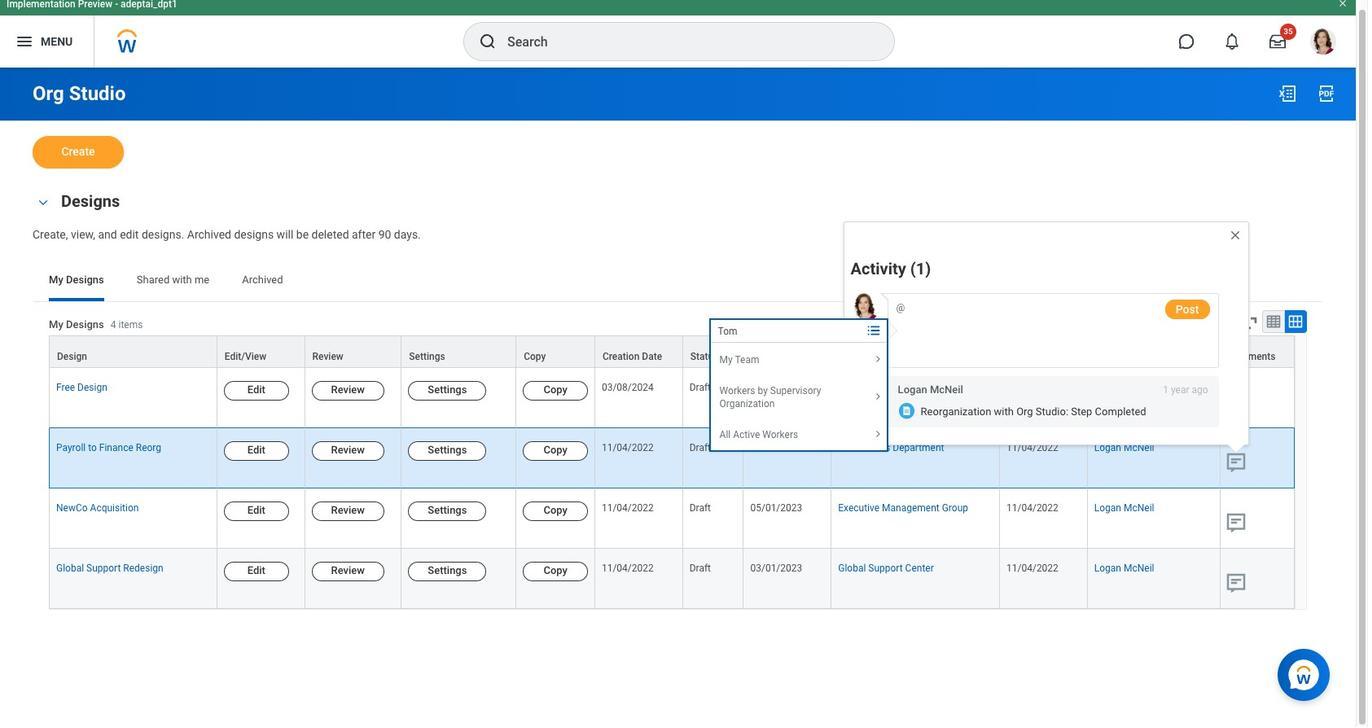 Task type: describe. For each thing, give the bounding box(es) containing it.
close comments image
[[1228, 228, 1241, 241]]

copy for 4th copy button from the bottom of the org studio main content
[[543, 383, 567, 396]]

settings for third settings button from the top
[[428, 504, 467, 516]]

support for redesign
[[86, 563, 121, 574]]

org studio main content
[[0, 68, 1356, 669]]

3 copy button from the top
[[523, 502, 588, 521]]

my for my designs
[[49, 273, 63, 286]]

starting
[[839, 351, 874, 362]]

column header inside org studio main content
[[1000, 335, 1088, 368]]

workers inside workers by supervisory organization
[[720, 385, 755, 396]]

chevron right image for supervisory
[[868, 393, 887, 402]]

logan for department
[[1094, 442, 1121, 453]]

2 03/08/2024 from the left
[[750, 382, 802, 393]]

free design link
[[56, 379, 107, 393]]

org studio
[[33, 82, 126, 105]]

inbox large image
[[1269, 33, 1286, 50]]

review for 4th settings button from the bottom
[[331, 383, 365, 396]]

point
[[876, 351, 899, 362]]

will
[[277, 228, 293, 241]]

ago
[[1192, 384, 1208, 395]]

1 settings button from the top
[[408, 381, 487, 400]]

4 copy button from the top
[[523, 562, 588, 581]]

me
[[195, 273, 209, 286]]

2 activity stream image from the top
[[1224, 571, 1248, 595]]

reorg
[[136, 442, 161, 453]]

designs group
[[33, 188, 1323, 242]]

designs.
[[142, 228, 184, 241]]

view printable version (pdf) image
[[1317, 84, 1336, 103]]

all active workers
[[720, 429, 798, 440]]

global for global support redesign
[[56, 563, 84, 574]]

comments button
[[1220, 336, 1294, 367]]

year
[[1171, 384, 1189, 395]]

05/01/2023
[[750, 502, 802, 514]]

draft for sales operations group
[[689, 382, 711, 393]]

post button
[[1165, 299, 1210, 319]]

executive
[[838, 502, 880, 514]]

1 activity stream image from the top
[[1224, 390, 1248, 414]]

newco acquisition link
[[56, 499, 139, 514]]

active
[[733, 429, 760, 440]]

select to filter grid data image
[[1201, 315, 1219, 332]]

expand table image
[[1287, 313, 1304, 330]]

create
[[61, 145, 95, 158]]

2 edit button from the top
[[224, 441, 289, 461]]

fullscreen image
[[1242, 314, 1260, 332]]

copy button
[[516, 336, 594, 367]]

date for creation date
[[642, 351, 662, 362]]

designs button
[[61, 191, 120, 211]]

logan mcneil link for executive management group
[[1094, 499, 1154, 514]]

3 edit from the top
[[247, 504, 265, 516]]

view,
[[71, 228, 95, 241]]

4 review button from the top
[[312, 562, 384, 581]]

(1)
[[910, 259, 931, 278]]

sales operations group
[[838, 382, 940, 393]]

starting point button
[[832, 336, 999, 367]]

table image
[[1265, 313, 1282, 330]]

35
[[1284, 27, 1293, 36]]

comments
[[1228, 351, 1276, 362]]

global support center
[[838, 563, 934, 574]]

designs for my designs 4 items
[[66, 318, 104, 331]]

justify image
[[15, 32, 34, 51]]

review button
[[305, 336, 401, 367]]

supervisory
[[770, 385, 821, 396]]

search text field
[[711, 320, 886, 342]]

2 row from the top
[[49, 368, 1295, 428]]

creation date
[[603, 351, 662, 362]]

chevron down image
[[33, 197, 53, 208]]

by
[[758, 385, 768, 396]]

profile logan mcneil image
[[1310, 29, 1336, 58]]

draft for global support center
[[689, 563, 711, 574]]

menu
[[41, 35, 73, 48]]

mcneil for global support center
[[1124, 563, 1154, 574]]

activity stream image for executive management group
[[1224, 511, 1248, 535]]

deleted
[[311, 228, 349, 241]]

export to excel image for export to worksheets image
[[1160, 314, 1178, 332]]

executive management group link
[[838, 499, 968, 514]]

logan for center
[[1094, 563, 1121, 574]]

search image
[[478, 32, 498, 51]]

draft for executive management group
[[689, 502, 711, 514]]

organization
[[720, 398, 775, 409]]

1 edit button from the top
[[224, 381, 289, 400]]

global support redesign link
[[56, 559, 163, 574]]

global support center link
[[838, 559, 934, 574]]

4
[[111, 319, 116, 331]]

operations
[[864, 382, 912, 393]]

1 review button from the top
[[312, 381, 384, 400]]

35 button
[[1260, 24, 1296, 59]]

03/01/2023 for hr services department
[[750, 442, 802, 453]]

finance
[[99, 442, 133, 453]]

creation date button
[[595, 336, 682, 367]]

logan for group
[[1094, 502, 1121, 514]]

logan mcneil for hr services department
[[1094, 442, 1154, 453]]

export to worksheets image
[[1181, 314, 1200, 334]]

chevron right image
[[868, 355, 887, 365]]

1 copy button from the top
[[523, 381, 588, 400]]

logan mcneil link for hr services department
[[1094, 439, 1154, 453]]

acquisition
[[90, 502, 139, 514]]

my for my team
[[720, 354, 733, 365]]

edit/view button
[[217, 336, 304, 367]]

payroll
[[56, 442, 86, 453]]

effective date button
[[744, 336, 831, 367]]

reorganization with org studio: step completed
[[921, 405, 1146, 418]]

activity (1)
[[851, 259, 931, 278]]

status
[[690, 351, 718, 362]]

Process Comment text field
[[896, 294, 1157, 367]]

be
[[296, 228, 309, 241]]

settings for 3rd settings button from the bottom
[[428, 444, 467, 456]]

cell inside org studio main content
[[1000, 368, 1088, 428]]

after
[[352, 228, 376, 241]]

activity stream image for hr services department
[[1224, 450, 1248, 475]]

copy for copy popup button
[[524, 351, 546, 362]]

demo_f076.png image
[[851, 377, 879, 406]]

edit
[[120, 228, 139, 241]]

1 edit from the top
[[247, 383, 265, 396]]

export to excel image for view printable version (pdf) icon
[[1278, 84, 1297, 103]]

archived inside designs group
[[187, 228, 231, 241]]

post
[[1176, 303, 1199, 316]]

close environment banner image
[[1338, 0, 1348, 8]]

settings for 4th settings button from the bottom
[[428, 383, 467, 396]]

group for executive management group
[[942, 502, 968, 514]]

logan mcneil for executive management group
[[1094, 502, 1154, 514]]

5 row from the top
[[49, 549, 1295, 609]]

studio:
[[1036, 405, 1068, 418]]

shared
[[137, 273, 170, 286]]



Task type: vqa. For each thing, say whether or not it's contained in the screenshot.
toolbar
yes



Task type: locate. For each thing, give the bounding box(es) containing it.
1 vertical spatial designs
[[66, 273, 104, 286]]

free
[[56, 382, 75, 393]]

designs up view,
[[61, 191, 120, 211]]

2 date from the left
[[792, 351, 812, 362]]

03/08/2024 down creation date
[[602, 382, 654, 393]]

0 vertical spatial export to excel image
[[1278, 84, 1297, 103]]

activity
[[851, 259, 906, 278]]

0 horizontal spatial workers
[[720, 385, 755, 396]]

copy
[[524, 351, 546, 362], [543, 383, 567, 396], [543, 444, 567, 456], [543, 504, 567, 516], [543, 564, 567, 577]]

1 logan mcneil link from the top
[[1094, 439, 1154, 453]]

workers by supervisory organization
[[720, 385, 821, 409]]

group for sales operations group
[[914, 382, 940, 393]]

activity stream image
[[1224, 450, 1248, 475], [1224, 511, 1248, 535]]

settings for fourth settings button
[[428, 564, 467, 577]]

settings button
[[408, 381, 487, 400], [408, 441, 487, 461], [408, 502, 487, 521], [408, 562, 487, 581]]

tab list containing my designs
[[33, 262, 1323, 301]]

with for shared
[[172, 273, 192, 286]]

with inside tab list
[[172, 273, 192, 286]]

0 vertical spatial chevron right image
[[868, 393, 887, 402]]

group inside "link"
[[942, 502, 968, 514]]

export to excel image
[[1278, 84, 1297, 103], [1160, 314, 1178, 332]]

cell
[[1000, 368, 1088, 428]]

1 03/01/2023 from the top
[[750, 442, 802, 453]]

chevron right image
[[868, 393, 887, 402], [868, 430, 887, 440]]

toolbar
[[1153, 310, 1307, 335]]

sales operations group link
[[838, 379, 940, 393]]

1 global from the left
[[56, 563, 84, 574]]

review button
[[312, 381, 384, 400], [312, 441, 384, 461], [312, 502, 384, 521], [312, 562, 384, 581]]

support left redesign
[[86, 563, 121, 574]]

0 vertical spatial archived
[[187, 228, 231, 241]]

effective date
[[751, 351, 812, 362]]

1 vertical spatial logan mcneil link
[[1094, 499, 1154, 514]]

completed
[[1095, 405, 1146, 418]]

1 vertical spatial chevron right image
[[868, 430, 887, 440]]

my left team
[[720, 354, 733, 365]]

step
[[1071, 405, 1092, 418]]

4 settings button from the top
[[408, 562, 487, 581]]

activity stream image
[[1224, 390, 1248, 414], [1224, 571, 1248, 595]]

org left studio:
[[1016, 405, 1033, 418]]

global
[[56, 563, 84, 574], [838, 563, 866, 574]]

export to excel image left view printable version (pdf) icon
[[1278, 84, 1297, 103]]

management
[[882, 502, 939, 514]]

copy for third copy button from the bottom
[[543, 444, 567, 456]]

2 vertical spatial logan mcneil link
[[1094, 559, 1154, 574]]

copy button
[[523, 381, 588, 400], [523, 441, 588, 461], [523, 502, 588, 521], [523, 562, 588, 581]]

1 horizontal spatial archived
[[242, 273, 283, 286]]

0 vertical spatial 03/01/2023
[[750, 442, 802, 453]]

1 vertical spatial archived
[[242, 273, 283, 286]]

1 vertical spatial with
[[994, 405, 1014, 418]]

logan
[[898, 383, 927, 395], [1094, 442, 1121, 453], [1094, 502, 1121, 514], [1094, 563, 1121, 574]]

design button
[[50, 336, 216, 367]]

mcneil inside activity (1) dialog
[[930, 383, 963, 395]]

1 horizontal spatial 03/08/2024
[[750, 382, 802, 393]]

workers up organization
[[720, 385, 755, 396]]

my designs 4 items
[[49, 318, 143, 331]]

1 horizontal spatial export to excel image
[[1278, 84, 1297, 103]]

0 vertical spatial group
[[914, 382, 940, 393]]

shared with me
[[137, 273, 209, 286]]

1 vertical spatial 03/01/2023
[[750, 563, 802, 574]]

copy inside copy popup button
[[524, 351, 546, 362]]

tab list inside org studio main content
[[33, 262, 1323, 301]]

2 draft from the top
[[689, 442, 711, 453]]

1 horizontal spatial workers
[[762, 429, 798, 440]]

1 vertical spatial my
[[49, 318, 63, 331]]

effective
[[751, 351, 790, 362]]

0 vertical spatial logan mcneil link
[[1094, 439, 1154, 453]]

03/01/2023 for global support center
[[750, 563, 802, 574]]

row containing design
[[49, 335, 1295, 368]]

1
[[1163, 384, 1169, 395]]

logan mcneil link
[[1094, 439, 1154, 453], [1094, 499, 1154, 514], [1094, 559, 1154, 574]]

logan inside activity (1) dialog
[[898, 383, 927, 395]]

2 support from the left
[[868, 563, 903, 574]]

payroll to finance reorg link
[[56, 439, 161, 453]]

1 horizontal spatial with
[[994, 405, 1014, 418]]

2 vertical spatial designs
[[66, 318, 104, 331]]

starting point
[[839, 351, 899, 362]]

free design
[[56, 382, 107, 393]]

0 vertical spatial my
[[49, 273, 63, 286]]

0 vertical spatial with
[[172, 273, 192, 286]]

1 date from the left
[[642, 351, 662, 362]]

row
[[49, 335, 1295, 368], [49, 368, 1295, 428], [49, 428, 1295, 489], [49, 489, 1295, 549], [49, 549, 1295, 609]]

my for my designs 4 items
[[49, 318, 63, 331]]

2 edit from the top
[[247, 444, 265, 456]]

mcneil
[[930, 383, 963, 395], [1124, 442, 1154, 453], [1124, 502, 1154, 514], [1124, 563, 1154, 574]]

2 03/01/2023 from the top
[[750, 563, 802, 574]]

1 horizontal spatial date
[[792, 351, 812, 362]]

1 row from the top
[[49, 335, 1295, 368]]

payroll to finance reorg
[[56, 442, 161, 453]]

menu banner
[[0, 0, 1356, 68]]

review for settings popup button
[[312, 351, 343, 362]]

global inside global support redesign link
[[56, 563, 84, 574]]

toolbar inside org studio main content
[[1153, 310, 1307, 335]]

2 review button from the top
[[312, 441, 384, 461]]

0 horizontal spatial 03/08/2024
[[602, 382, 654, 393]]

with right reorganization on the bottom
[[994, 405, 1014, 418]]

global down executive
[[838, 563, 866, 574]]

3 edit button from the top
[[224, 502, 289, 521]]

3 draft from the top
[[689, 502, 711, 514]]

1 horizontal spatial org
[[1016, 405, 1033, 418]]

chevron right image up 'services'
[[868, 430, 887, 440]]

designs inside designs group
[[61, 191, 120, 211]]

0 horizontal spatial export to excel image
[[1160, 314, 1178, 332]]

org inside activity (1) dialog
[[1016, 405, 1033, 418]]

03/08/2024 down effective date
[[750, 382, 802, 393]]

org left studio
[[33, 82, 64, 105]]

with for reorganization
[[994, 405, 1014, 418]]

1 activity stream image from the top
[[1224, 450, 1248, 475]]

sales
[[838, 382, 862, 393]]

2 settings button from the top
[[408, 441, 487, 461]]

settings inside popup button
[[409, 351, 445, 362]]

column header
[[1000, 335, 1088, 368]]

design right free on the left
[[77, 382, 107, 393]]

create button
[[33, 136, 124, 169]]

global for global support center
[[838, 563, 866, 574]]

designs down view,
[[66, 273, 104, 286]]

design inside 'link'
[[77, 382, 107, 393]]

1 horizontal spatial global
[[838, 563, 866, 574]]

chevron right image for workers
[[868, 430, 887, 440]]

settings button
[[402, 336, 516, 367]]

chevron right image right the sales
[[868, 393, 887, 402]]

designs inside tab list
[[66, 273, 104, 286]]

reorganization
[[921, 405, 991, 418]]

group up reorganization on the bottom
[[914, 382, 940, 393]]

design inside popup button
[[57, 351, 87, 362]]

edit button
[[224, 381, 289, 400], [224, 441, 289, 461], [224, 502, 289, 521], [224, 562, 289, 581]]

1 draft from the top
[[689, 382, 711, 393]]

1 horizontal spatial support
[[868, 563, 903, 574]]

services
[[854, 442, 890, 453]]

support left center
[[868, 563, 903, 574]]

3 row from the top
[[49, 428, 1295, 489]]

review
[[312, 351, 343, 362], [331, 383, 365, 396], [331, 444, 365, 456], [331, 504, 365, 516], [331, 564, 365, 577]]

my down create,
[[49, 273, 63, 286]]

0 horizontal spatial support
[[86, 563, 121, 574]]

my down my designs
[[49, 318, 63, 331]]

2 vertical spatial my
[[720, 354, 733, 365]]

mcneil for executive management group
[[1124, 502, 1154, 514]]

03/01/2023 down 'all active workers'
[[750, 442, 802, 453]]

designs left the 4 on the top left of page
[[66, 318, 104, 331]]

my inside tag person "list box"
[[720, 354, 733, 365]]

03/01/2023 down 05/01/2023
[[750, 563, 802, 574]]

4 edit button from the top
[[224, 562, 289, 581]]

workers right active
[[762, 429, 798, 440]]

notifications large image
[[1224, 33, 1240, 50]]

designs
[[234, 228, 274, 241]]

0 vertical spatial designs
[[61, 191, 120, 211]]

date down search text box
[[792, 351, 812, 362]]

logan mcneil inside activity (1) dialog
[[898, 383, 963, 395]]

edit
[[247, 383, 265, 396], [247, 444, 265, 456], [247, 504, 265, 516], [247, 564, 265, 577]]

support for center
[[868, 563, 903, 574]]

4 draft from the top
[[689, 563, 711, 574]]

1 03/08/2024 from the left
[[602, 382, 654, 393]]

1 vertical spatial export to excel image
[[1160, 314, 1178, 332]]

workers
[[720, 385, 755, 396], [762, 429, 798, 440]]

0 vertical spatial activity stream image
[[1224, 390, 1248, 414]]

1 chevron right image from the top
[[868, 393, 887, 402]]

global down newco at the left of the page
[[56, 563, 84, 574]]

edit/view
[[225, 351, 266, 362]]

settings
[[409, 351, 445, 362], [428, 383, 467, 396], [428, 444, 467, 456], [428, 504, 467, 516], [428, 564, 467, 577]]

my designs
[[49, 273, 104, 286]]

2 chevron right image from the top
[[868, 430, 887, 440]]

newco acquisition
[[56, 502, 139, 514]]

Search Workday  search field
[[507, 24, 861, 59]]

0 vertical spatial design
[[57, 351, 87, 362]]

center
[[905, 563, 934, 574]]

department
[[893, 442, 944, 453]]

0 horizontal spatial group
[[914, 382, 940, 393]]

0 horizontal spatial org
[[33, 82, 64, 105]]

my team
[[720, 354, 759, 365]]

1 vertical spatial workers
[[762, 429, 798, 440]]

menu button
[[0, 15, 94, 68]]

0 vertical spatial workers
[[720, 385, 755, 396]]

settings for settings popup button
[[409, 351, 445, 362]]

archived down designs at the top of the page
[[242, 273, 283, 286]]

click to view/edit grid preferences image
[[1221, 314, 1239, 332]]

hr services department link
[[838, 439, 944, 453]]

0 horizontal spatial with
[[172, 273, 192, 286]]

executive management group
[[838, 502, 968, 514]]

items
[[118, 319, 143, 331]]

2 global from the left
[[838, 563, 866, 574]]

studio
[[69, 82, 126, 105]]

creation
[[603, 351, 640, 362]]

0 horizontal spatial date
[[642, 351, 662, 362]]

org inside main content
[[33, 82, 64, 105]]

days.
[[394, 228, 421, 241]]

date
[[642, 351, 662, 362], [792, 351, 812, 362]]

03/01/2023
[[750, 442, 802, 453], [750, 563, 802, 574]]

with
[[172, 273, 192, 286], [994, 405, 1014, 418]]

0 horizontal spatial archived
[[187, 228, 231, 241]]

4 edit from the top
[[247, 564, 265, 577]]

to
[[88, 442, 97, 453]]

create, view, and edit designs. archived designs will be deleted after 90 days.
[[33, 228, 421, 241]]

logan mcneil for global support center
[[1094, 563, 1154, 574]]

1 vertical spatial org
[[1016, 405, 1033, 418]]

activity (1) dialog
[[843, 221, 1249, 462]]

archived
[[187, 228, 231, 241], [242, 273, 283, 286]]

review for third settings button from the top
[[331, 504, 365, 516]]

support
[[86, 563, 121, 574], [868, 563, 903, 574]]

copy for 2nd copy button from the bottom of the org studio main content
[[543, 504, 567, 516]]

tab list
[[33, 262, 1323, 301]]

1 support from the left
[[86, 563, 121, 574]]

03/08/2024
[[602, 382, 654, 393], [750, 382, 802, 393]]

draft for hr services department
[[689, 442, 711, 453]]

all
[[720, 429, 731, 440]]

0 vertical spatial activity stream image
[[1224, 450, 1248, 475]]

2 copy button from the top
[[523, 441, 588, 461]]

2 activity stream image from the top
[[1224, 511, 1248, 535]]

design up free design 'link'
[[57, 351, 87, 362]]

create,
[[33, 228, 68, 241]]

review inside review popup button
[[312, 351, 343, 362]]

4 row from the top
[[49, 489, 1295, 549]]

team
[[735, 354, 759, 365]]

employee photo image
[[851, 293, 879, 321]]

0 horizontal spatial global
[[56, 563, 84, 574]]

newco
[[56, 502, 88, 514]]

global inside global support center link
[[838, 563, 866, 574]]

tag person list box
[[711, 342, 887, 449]]

3 settings button from the top
[[408, 502, 487, 521]]

with left me on the top of page
[[172, 273, 192, 286]]

11/04/2022
[[602, 442, 654, 453], [1006, 442, 1058, 453], [602, 502, 654, 514], [1006, 502, 1058, 514], [602, 563, 654, 574], [1006, 563, 1058, 574]]

1 vertical spatial activity stream image
[[1224, 571, 1248, 595]]

my
[[49, 273, 63, 286], [49, 318, 63, 331], [720, 354, 733, 365]]

1 vertical spatial group
[[942, 502, 968, 514]]

with inside activity (1) dialog
[[994, 405, 1014, 418]]

3 review button from the top
[[312, 502, 384, 521]]

export to excel image left export to worksheets image
[[1160, 314, 1178, 332]]

group right management
[[942, 502, 968, 514]]

date for effective date
[[792, 351, 812, 362]]

hr services department
[[838, 442, 944, 453]]

copy for first copy button from the bottom
[[543, 564, 567, 577]]

archived left designs at the top of the page
[[187, 228, 231, 241]]

1 vertical spatial design
[[77, 382, 107, 393]]

2 logan mcneil link from the top
[[1094, 499, 1154, 514]]

0 vertical spatial org
[[33, 82, 64, 105]]

mcneil for hr services department
[[1124, 442, 1154, 453]]

1 vertical spatial activity stream image
[[1224, 511, 1248, 535]]

date right creation
[[642, 351, 662, 362]]

hr
[[838, 442, 851, 453]]

global support redesign
[[56, 563, 163, 574]]

1 year ago
[[1163, 384, 1208, 395]]

3 logan mcneil link from the top
[[1094, 559, 1154, 574]]

90
[[378, 228, 391, 241]]

designs for my designs
[[66, 273, 104, 286]]

logan mcneil link for global support center
[[1094, 559, 1154, 574]]

status button
[[683, 336, 743, 367]]

1 horizontal spatial group
[[942, 502, 968, 514]]



